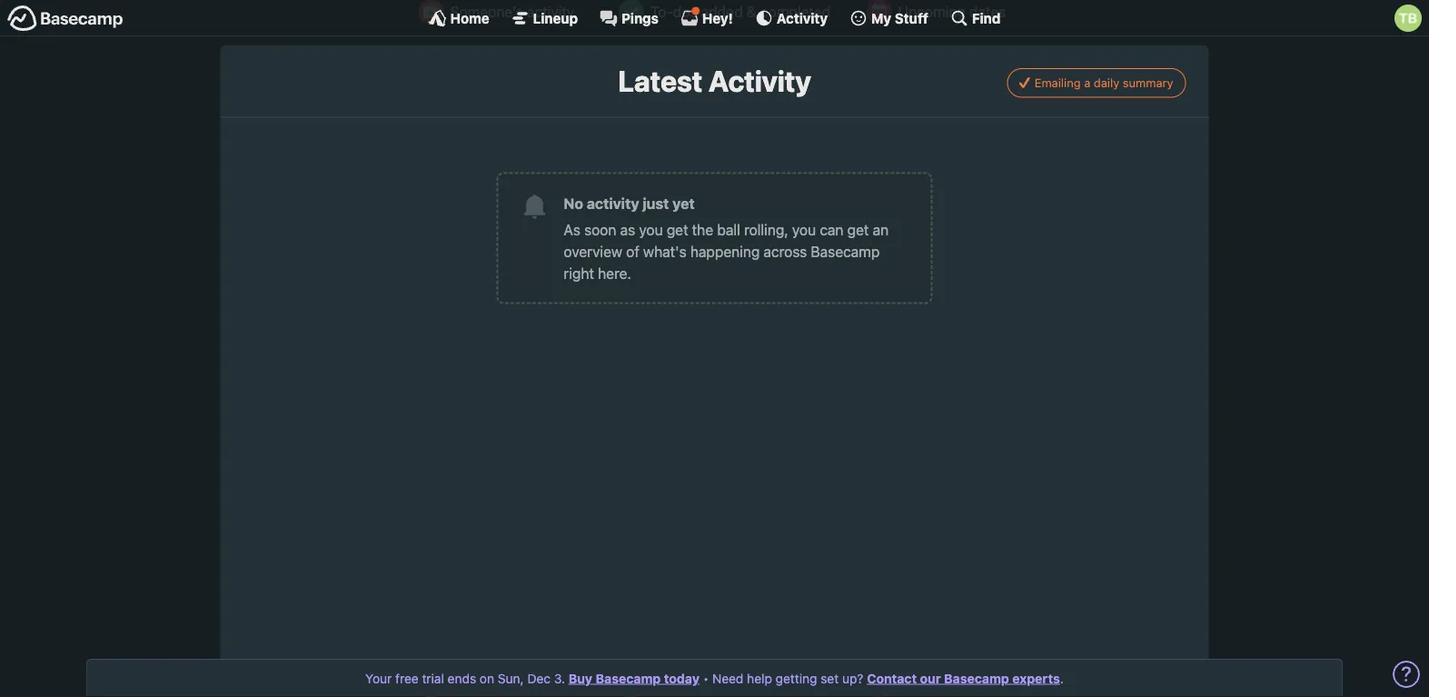 Task type: locate. For each thing, give the bounding box(es) containing it.
my stuff button
[[850, 9, 929, 27]]

as
[[621, 221, 636, 238]]

latest activity
[[618, 64, 811, 98]]

activity inside someone's activity link
[[527, 3, 575, 20]]

help
[[747, 671, 773, 686]]

need
[[713, 671, 744, 686]]

find button
[[951, 9, 1001, 27]]

someone's
[[451, 3, 523, 20]]

just
[[643, 194, 669, 212]]

activity for someone's
[[527, 3, 575, 20]]

1 get from the left
[[667, 221, 689, 238]]

your
[[366, 671, 392, 686]]

contact
[[867, 671, 917, 686]]

1 you from the left
[[639, 221, 663, 238]]

of
[[626, 243, 640, 260]]

.
[[1061, 671, 1064, 686]]

3.
[[554, 671, 565, 686]]

trial
[[422, 671, 444, 686]]

ends
[[448, 671, 476, 686]]

you left can
[[793, 221, 816, 238]]

no
[[564, 194, 584, 212]]

get up what's
[[667, 221, 689, 238]]

experts
[[1013, 671, 1061, 686]]

activity inside no activity just yet as soon as you get the ball rolling, you can get an overview of what's happening across basecamp right here.
[[587, 194, 640, 212]]

sun,
[[498, 671, 524, 686]]

lineup
[[533, 10, 578, 26]]

hey!
[[703, 10, 733, 26]]

basecamp
[[811, 243, 880, 260], [596, 671, 661, 686], [945, 671, 1010, 686]]

0 horizontal spatial activity
[[527, 3, 575, 20]]

my
[[872, 10, 892, 26]]

activity up "soon"
[[587, 194, 640, 212]]

overview
[[564, 243, 623, 260]]

basecamp right 'our'
[[945, 671, 1010, 686]]

activity link
[[755, 9, 828, 27]]

dec
[[528, 671, 551, 686]]

0 horizontal spatial you
[[639, 221, 663, 238]]

stuff
[[895, 10, 929, 26]]

get
[[667, 221, 689, 238], [848, 221, 869, 238]]

my stuff
[[872, 10, 929, 26]]

activity
[[777, 10, 828, 26], [709, 64, 811, 98]]

0 horizontal spatial get
[[667, 221, 689, 238]]

activity down the &
[[709, 64, 811, 98]]

added
[[701, 3, 743, 20]]

pings button
[[600, 9, 659, 27]]

1 horizontal spatial basecamp
[[811, 243, 880, 260]]

completed
[[761, 3, 831, 20]]

basecamp right the buy
[[596, 671, 661, 686]]

activity right someone's
[[527, 3, 575, 20]]

0 vertical spatial activity
[[777, 10, 828, 26]]

1 horizontal spatial you
[[793, 221, 816, 238]]

you
[[639, 221, 663, 238], [793, 221, 816, 238]]

upcoming dates
[[898, 3, 1007, 20]]

2 horizontal spatial basecamp
[[945, 671, 1010, 686]]

here.
[[598, 264, 632, 282]]

1 horizontal spatial activity
[[587, 194, 640, 212]]

switch accounts image
[[7, 5, 124, 33]]

today
[[664, 671, 700, 686]]

activity right the &
[[777, 10, 828, 26]]

emailing a daily summary button
[[1008, 68, 1187, 98]]

activity
[[527, 3, 575, 20], [587, 194, 640, 212]]

0 vertical spatial activity
[[527, 3, 575, 20]]

basecamp down can
[[811, 243, 880, 260]]

emailing
[[1035, 76, 1081, 90]]

what's
[[644, 243, 687, 260]]

you right the as
[[639, 221, 663, 238]]

•
[[703, 671, 709, 686]]

dates
[[970, 3, 1007, 20]]

get left an
[[848, 221, 869, 238]]

no activity just yet as soon as you get the ball rolling, you can get an overview of what's happening across basecamp right here.
[[564, 194, 889, 282]]

1 horizontal spatial get
[[848, 221, 869, 238]]

&
[[747, 3, 757, 20]]

1 vertical spatial activity
[[587, 194, 640, 212]]

activity for no
[[587, 194, 640, 212]]

our
[[920, 671, 941, 686]]

can
[[820, 221, 844, 238]]

home link
[[429, 9, 490, 27]]



Task type: vqa. For each thing, say whether or not it's contained in the screenshot.
OR
no



Task type: describe. For each thing, give the bounding box(es) containing it.
ball
[[718, 221, 741, 238]]

daily
[[1094, 76, 1120, 90]]

upcoming
[[898, 3, 966, 20]]

summary
[[1123, 76, 1174, 90]]

buy basecamp today link
[[569, 671, 700, 686]]

free
[[396, 671, 419, 686]]

the
[[692, 221, 714, 238]]

find
[[973, 10, 1001, 26]]

buy
[[569, 671, 593, 686]]

pings
[[622, 10, 659, 26]]

right
[[564, 264, 594, 282]]

happening
[[691, 243, 760, 260]]

contact our basecamp experts link
[[867, 671, 1061, 686]]

to-dos added & completed link
[[610, 0, 845, 32]]

on
[[480, 671, 495, 686]]

getting
[[776, 671, 818, 686]]

home
[[451, 10, 490, 26]]

as
[[564, 221, 581, 238]]

main element
[[0, 0, 1430, 36]]

an
[[873, 221, 889, 238]]

dos
[[673, 3, 698, 20]]

upcoming dates link
[[858, 0, 1020, 32]]

activity inside "link"
[[777, 10, 828, 26]]

soon
[[585, 221, 617, 238]]

latest
[[618, 64, 703, 98]]

someone's activity
[[451, 3, 575, 20]]

rolling,
[[745, 221, 789, 238]]

2 you from the left
[[793, 221, 816, 238]]

emailing a daily summary
[[1035, 76, 1174, 90]]

up?
[[843, 671, 864, 686]]

basecamp inside no activity just yet as soon as you get the ball rolling, you can get an overview of what's happening across basecamp right here.
[[811, 243, 880, 260]]

a
[[1085, 76, 1091, 90]]

to-
[[651, 3, 673, 20]]

tim burton image
[[1395, 5, 1423, 32]]

2 get from the left
[[848, 221, 869, 238]]

person report image
[[419, 0, 444, 25]]

your free trial ends on sun, dec  3. buy basecamp today • need help getting set up? contact our basecamp experts .
[[366, 671, 1064, 686]]

someone's activity link
[[410, 0, 597, 32]]

1 vertical spatial activity
[[709, 64, 811, 98]]

to-dos added & completed
[[651, 3, 831, 20]]

lineup link
[[512, 9, 578, 27]]

hey! button
[[681, 6, 733, 27]]

todo image
[[619, 0, 645, 25]]

set
[[821, 671, 839, 686]]

yet
[[673, 194, 695, 212]]

0 horizontal spatial basecamp
[[596, 671, 661, 686]]

schedule image
[[867, 0, 892, 25]]

across
[[764, 243, 808, 260]]



